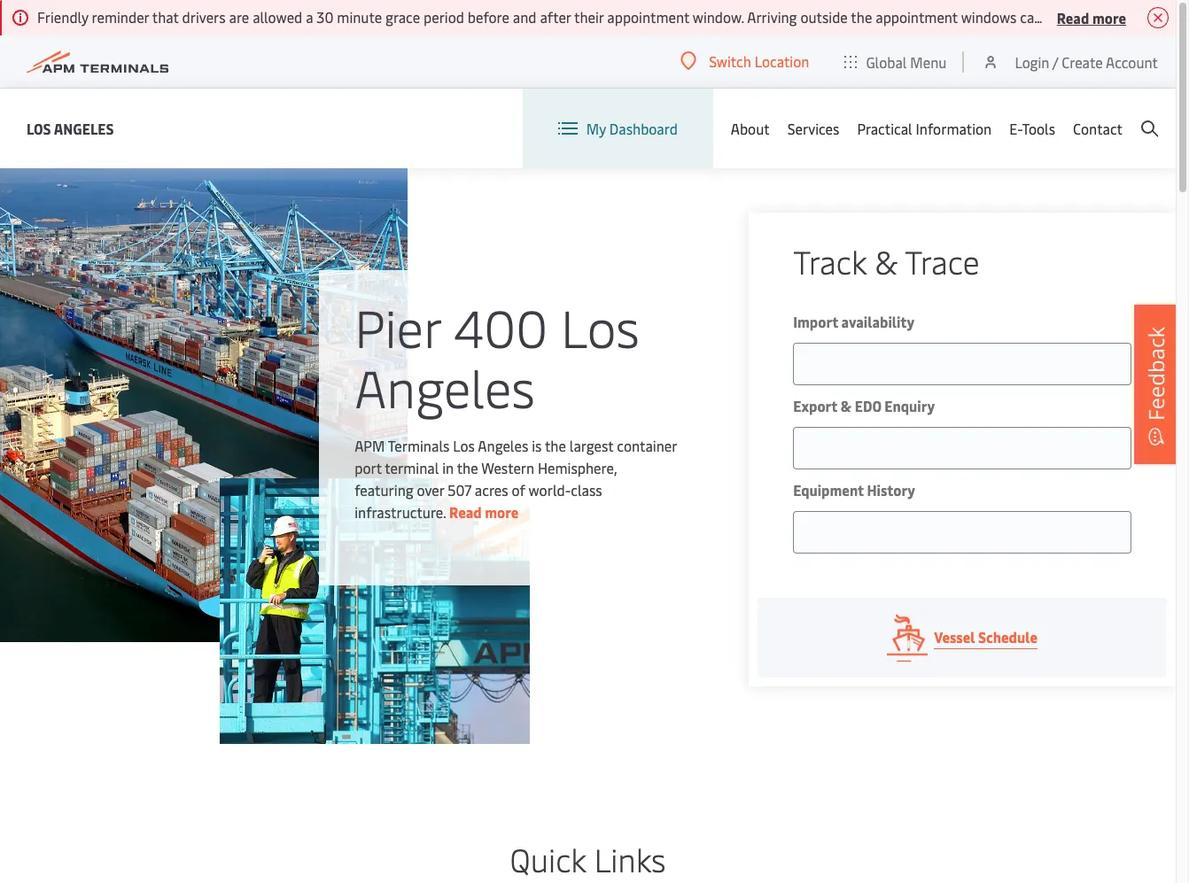 Task type: describe. For each thing, give the bounding box(es) containing it.
vessel
[[934, 628, 975, 647]]

information
[[916, 119, 992, 138]]

1 horizontal spatial the
[[545, 436, 566, 455]]

read more for read more "button"
[[1057, 8, 1127, 27]]

los angeles pier 400 image
[[0, 168, 408, 643]]

switch location
[[709, 51, 810, 71]]

track
[[793, 239, 867, 283]]

read for read more link
[[449, 502, 482, 522]]

tools
[[1022, 119, 1056, 138]]

read more for read more link
[[449, 502, 519, 522]]

los angeles
[[27, 118, 114, 138]]

& for trace
[[875, 239, 898, 283]]

availability
[[842, 312, 915, 332]]

quick links
[[510, 838, 666, 881]]

vessel schedule link
[[758, 598, 1167, 678]]

read for read more "button"
[[1057, 8, 1090, 27]]

los for pier 400 los angeles
[[561, 291, 640, 361]]

my dashboard
[[587, 119, 678, 138]]

history
[[867, 480, 916, 500]]

la secondary image
[[219, 479, 530, 745]]

terminal
[[385, 458, 439, 477]]

import
[[793, 312, 838, 332]]

pier 400 los angeles
[[355, 291, 640, 421]]

quick
[[510, 838, 586, 881]]

e-tools button
[[1010, 89, 1056, 168]]

0 vertical spatial los
[[27, 118, 51, 138]]

import availability
[[793, 312, 915, 332]]

equipment
[[793, 480, 864, 500]]

vessel schedule
[[934, 628, 1038, 647]]

contact button
[[1073, 89, 1123, 168]]

login / create account
[[1015, 52, 1158, 71]]

pier
[[355, 291, 441, 361]]

400
[[454, 291, 548, 361]]

& for edo
[[841, 396, 852, 416]]

largest
[[570, 436, 614, 455]]

services
[[788, 119, 840, 138]]

enquiry
[[885, 396, 935, 416]]

schedule
[[979, 628, 1038, 647]]

menu
[[911, 52, 947, 71]]

global menu
[[866, 52, 947, 71]]

angeles for apm
[[478, 436, 529, 455]]

read more link
[[449, 502, 519, 522]]

class
[[571, 480, 602, 499]]

infrastructure.
[[355, 502, 446, 522]]

my dashboard button
[[558, 89, 678, 168]]

equipment history
[[793, 480, 916, 500]]



Task type: vqa. For each thing, say whether or not it's contained in the screenshot.
here
no



Task type: locate. For each thing, give the bounding box(es) containing it.
los angeles link
[[27, 117, 114, 140]]

my
[[587, 119, 606, 138]]

of
[[512, 480, 525, 499]]

export
[[793, 396, 838, 416]]

practical information
[[857, 119, 992, 138]]

1 horizontal spatial read more
[[1057, 8, 1127, 27]]

0 vertical spatial more
[[1093, 8, 1127, 27]]

&
[[875, 239, 898, 283], [841, 396, 852, 416]]

0 horizontal spatial los
[[27, 118, 51, 138]]

hemisphere,
[[538, 458, 617, 477]]

acres
[[475, 480, 508, 499]]

angeles for pier
[[355, 351, 535, 421]]

1 vertical spatial the
[[457, 458, 478, 477]]

about
[[731, 119, 770, 138]]

apm
[[355, 436, 385, 455]]

read
[[1057, 8, 1090, 27], [449, 502, 482, 522]]

read inside "button"
[[1057, 8, 1090, 27]]

0 vertical spatial angeles
[[54, 118, 114, 138]]

angeles
[[54, 118, 114, 138], [355, 351, 535, 421], [478, 436, 529, 455]]

dashboard
[[610, 119, 678, 138]]

account
[[1106, 52, 1158, 71]]

container
[[617, 436, 677, 455]]

2 horizontal spatial los
[[561, 291, 640, 361]]

2 vertical spatial angeles
[[478, 436, 529, 455]]

los for apm terminals los angeles is the largest container port terminal in the western hemisphere, featuring over 507 acres of world-class infrastructure.
[[453, 436, 475, 455]]

port
[[355, 458, 382, 477]]

read more up login / create account
[[1057, 8, 1127, 27]]

trace
[[905, 239, 980, 283]]

contact
[[1073, 119, 1123, 138]]

terminals
[[388, 436, 450, 455]]

1 horizontal spatial los
[[453, 436, 475, 455]]

/
[[1053, 52, 1059, 71]]

e-
[[1010, 119, 1022, 138]]

world-
[[529, 480, 571, 499]]

1 vertical spatial angeles
[[355, 351, 535, 421]]

0 horizontal spatial the
[[457, 458, 478, 477]]

1 vertical spatial &
[[841, 396, 852, 416]]

more inside "button"
[[1093, 8, 1127, 27]]

read more button
[[1057, 6, 1127, 28]]

0 horizontal spatial read
[[449, 502, 482, 522]]

location
[[755, 51, 810, 71]]

0 horizontal spatial more
[[485, 502, 519, 522]]

507
[[448, 480, 471, 499]]

more
[[1093, 8, 1127, 27], [485, 502, 519, 522]]

1 horizontal spatial more
[[1093, 8, 1127, 27]]

practical
[[857, 119, 913, 138]]

los
[[27, 118, 51, 138], [561, 291, 640, 361], [453, 436, 475, 455]]

0 vertical spatial &
[[875, 239, 898, 283]]

more for read more "button"
[[1093, 8, 1127, 27]]

featuring
[[355, 480, 414, 499]]

2 vertical spatial los
[[453, 436, 475, 455]]

read down the 507 at bottom
[[449, 502, 482, 522]]

switch location button
[[681, 51, 810, 71]]

1 horizontal spatial &
[[875, 239, 898, 283]]

login
[[1015, 52, 1050, 71]]

1 vertical spatial read
[[449, 502, 482, 522]]

global menu button
[[827, 35, 965, 88]]

the right is
[[545, 436, 566, 455]]

about button
[[731, 89, 770, 168]]

practical information button
[[857, 89, 992, 168]]

in
[[442, 458, 454, 477]]

1 horizontal spatial read
[[1057, 8, 1090, 27]]

track & trace
[[793, 239, 980, 283]]

switch
[[709, 51, 751, 71]]

more left close alert icon
[[1093, 8, 1127, 27]]

0 horizontal spatial read more
[[449, 502, 519, 522]]

0 vertical spatial read more
[[1057, 8, 1127, 27]]

create
[[1062, 52, 1103, 71]]

1 vertical spatial read more
[[449, 502, 519, 522]]

services button
[[788, 89, 840, 168]]

apm terminals los angeles is the largest container port terminal in the western hemisphere, featuring over 507 acres of world-class infrastructure.
[[355, 436, 677, 522]]

0 vertical spatial read
[[1057, 8, 1090, 27]]

& left trace
[[875, 239, 898, 283]]

is
[[532, 436, 542, 455]]

global
[[866, 52, 907, 71]]

over
[[417, 480, 444, 499]]

los inside apm terminals los angeles is the largest container port terminal in the western hemisphere, featuring over 507 acres of world-class infrastructure.
[[453, 436, 475, 455]]

close alert image
[[1148, 7, 1169, 28]]

the right in
[[457, 458, 478, 477]]

more down acres
[[485, 502, 519, 522]]

login / create account link
[[982, 35, 1158, 88]]

western
[[481, 458, 535, 477]]

angeles inside pier 400 los angeles
[[355, 351, 535, 421]]

angeles inside apm terminals los angeles is the largest container port terminal in the western hemisphere, featuring over 507 acres of world-class infrastructure.
[[478, 436, 529, 455]]

the
[[545, 436, 566, 455], [457, 458, 478, 477]]

e-tools
[[1010, 119, 1056, 138]]

read more down acres
[[449, 502, 519, 522]]

feedback button
[[1135, 304, 1179, 464]]

los inside pier 400 los angeles
[[561, 291, 640, 361]]

read up login / create account link
[[1057, 8, 1090, 27]]

export & edo enquiry
[[793, 396, 935, 416]]

read more
[[1057, 8, 1127, 27], [449, 502, 519, 522]]

feedback
[[1142, 326, 1171, 421]]

1 vertical spatial more
[[485, 502, 519, 522]]

more for read more link
[[485, 502, 519, 522]]

& left edo
[[841, 396, 852, 416]]

0 vertical spatial the
[[545, 436, 566, 455]]

1 vertical spatial los
[[561, 291, 640, 361]]

0 horizontal spatial &
[[841, 396, 852, 416]]

links
[[595, 838, 666, 881]]

edo
[[855, 396, 882, 416]]



